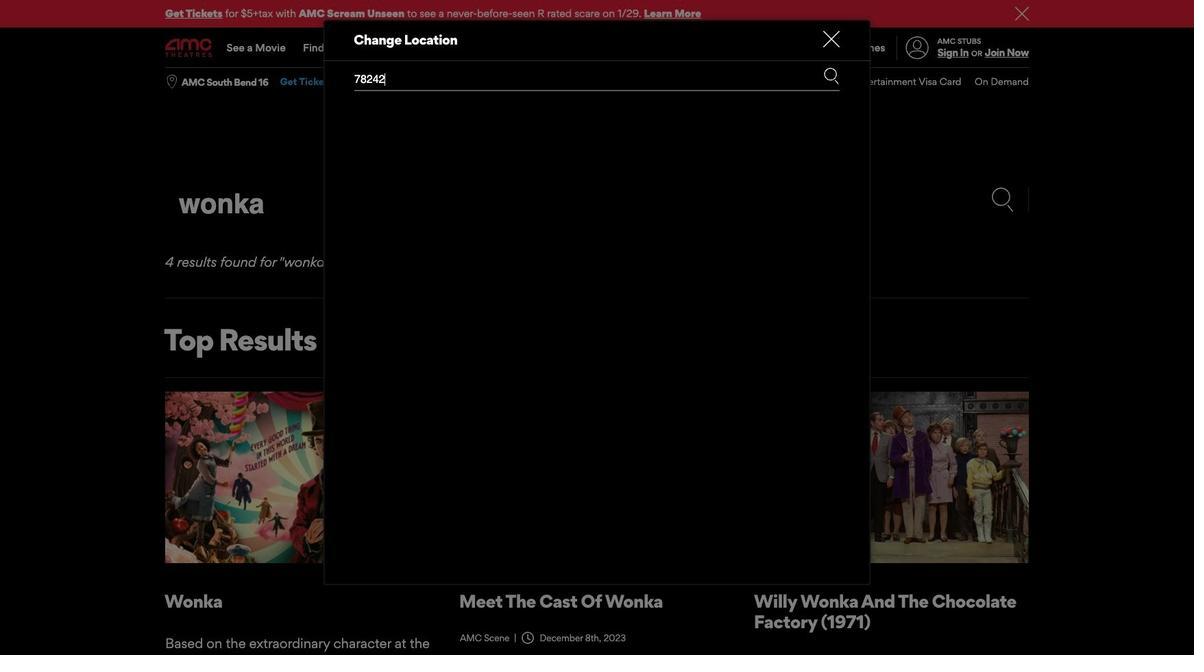 Task type: locate. For each thing, give the bounding box(es) containing it.
3 menu item from the left
[[716, 68, 757, 96]]

willy wonka and the chocolate factory (1971) image
[[755, 392, 1030, 563]]

search the AMC website text field
[[165, 187, 991, 221]]

menu
[[165, 29, 1030, 67], [587, 68, 1030, 96]]

menu up search by city, zip or theatre text field
[[165, 29, 1030, 67]]

menu item
[[587, 68, 658, 96], [658, 68, 716, 96], [716, 68, 757, 96], [757, 68, 814, 96], [814, 68, 962, 96], [962, 68, 1030, 96]]

menu down showtimes image
[[587, 68, 1030, 96]]

1 menu item from the left
[[587, 68, 658, 96]]

4 menu item from the left
[[757, 68, 814, 96]]

wonka image
[[165, 392, 440, 563]]

amc logo image
[[165, 39, 213, 57], [165, 39, 213, 57]]

close element
[[824, 31, 840, 47]]



Task type: describe. For each thing, give the bounding box(es) containing it.
showtimes image
[[792, 36, 832, 60]]

Search by City, Zip or Theatre text field
[[355, 68, 783, 90]]

2 menu item from the left
[[658, 68, 716, 96]]

sign in or join amc stubs element
[[897, 29, 1030, 67]]

close image
[[824, 31, 840, 47]]

submit search image
[[824, 68, 840, 84]]

cookie consent banner dialog
[[0, 618, 1195, 655]]

submit search icon image
[[991, 187, 1015, 212]]

0 vertical spatial menu
[[165, 29, 1030, 67]]

user profile image
[[898, 37, 937, 59]]

6 menu item from the left
[[962, 68, 1030, 96]]

5 menu item from the left
[[814, 68, 962, 96]]

1 vertical spatial menu
[[587, 68, 1030, 96]]



Task type: vqa. For each thing, say whether or not it's contained in the screenshot.
More information about $5 Fan Faves image
no



